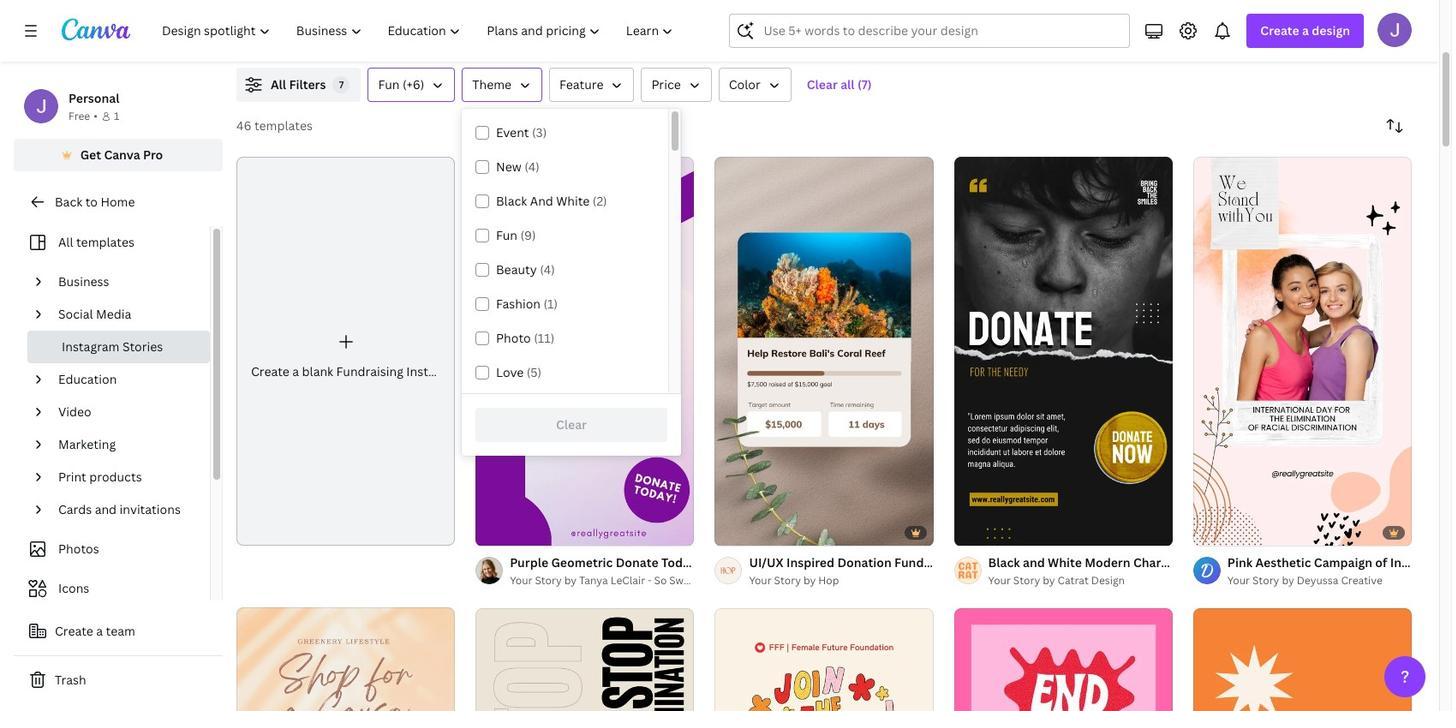 Task type: describe. For each thing, give the bounding box(es) containing it.
by inside the ui/ux inspired donation fundraising instagram story your story by hop
[[804, 573, 816, 587]]

print products link
[[51, 461, 200, 493]]

photo
[[496, 330, 531, 346]]

get canva pro
[[80, 146, 163, 163]]

a for blank
[[292, 363, 299, 379]]

free •
[[69, 109, 98, 123]]

all for all templates
[[58, 234, 73, 250]]

social media
[[58, 306, 131, 322]]

your story by deyussa creative link
[[1227, 572, 1412, 589]]

pink red white cute illustrative fundraising / donation opportunities instagram story image
[[954, 608, 1173, 711]]

black and white (2)
[[496, 193, 607, 209]]

catrat
[[1058, 573, 1089, 587]]

4 by from the left
[[1282, 573, 1294, 587]]

story down ui/ux
[[774, 573, 801, 587]]

(7)
[[857, 76, 872, 93]]

7
[[339, 78, 344, 91]]

blank
[[302, 363, 333, 379]]

photos link
[[24, 533, 200, 565]]

story left the tanya
[[535, 573, 562, 587]]

cards
[[58, 501, 92, 517]]

event
[[496, 124, 529, 140]]

tanya
[[579, 573, 608, 587]]

color
[[729, 76, 761, 93]]

canva
[[104, 146, 140, 163]]

instagram inside the ui/ux inspired donation fundraising instagram story your story by hop
[[965, 554, 1024, 570]]

deyussa
[[1297, 573, 1339, 587]]

story inside 'link'
[[467, 363, 499, 379]]

Sort by button
[[1378, 109, 1412, 143]]

story left catrat
[[1013, 573, 1040, 587]]

photo (11)
[[496, 330, 554, 346]]

cards and invitations link
[[51, 493, 200, 526]]

and for black
[[1023, 554, 1045, 570]]

design
[[1091, 573, 1125, 587]]

ui/ux inspired donation fundraising instagram story link
[[749, 553, 1059, 572]]

video link
[[51, 396, 200, 428]]

hop
[[818, 573, 839, 587]]

fun (9)
[[496, 227, 536, 243]]

fundraising for blank
[[336, 363, 403, 379]]

create a team button
[[14, 614, 223, 649]]

charity
[[1133, 554, 1176, 570]]

black and white modern charity poster instagram story link
[[988, 553, 1313, 572]]

1
[[114, 109, 119, 123]]

modern
[[1085, 554, 1130, 570]]

all templates link
[[24, 226, 200, 259]]

your story by deyussa creative
[[1227, 573, 1383, 587]]

•
[[94, 109, 98, 123]]

jacob simon image
[[1378, 13, 1412, 47]]

(11)
[[534, 330, 554, 346]]

new
[[496, 158, 521, 175]]

fundraising for donation
[[894, 554, 963, 570]]

all templates
[[58, 234, 134, 250]]

social media link
[[51, 298, 200, 331]]

Search search field
[[764, 15, 1119, 47]]

7 filter options selected element
[[333, 76, 350, 93]]

(5)
[[527, 364, 542, 380]]

home
[[101, 194, 135, 210]]

feature
[[560, 76, 604, 93]]

back to home
[[55, 194, 135, 210]]

your inside the ui/ux inspired donation fundraising instagram story your story by hop
[[749, 573, 772, 587]]

fashion (1)
[[496, 296, 558, 312]]

creative
[[1341, 573, 1383, 587]]

print
[[58, 469, 86, 485]]

beauty (4)
[[496, 261, 555, 278]]

get
[[80, 146, 101, 163]]

trash link
[[14, 663, 223, 697]]

(1)
[[544, 296, 558, 312]]

orange colorful shapes and scribbles medical needs fundraising instagram story image
[[1193, 608, 1412, 711]]

top level navigation element
[[151, 14, 688, 48]]

swell
[[669, 573, 696, 587]]

and
[[530, 193, 553, 209]]

clear button
[[475, 408, 667, 442]]

(4) for beauty (4)
[[540, 261, 555, 278]]

love (5)
[[496, 364, 542, 380]]

create for create a design
[[1261, 22, 1299, 39]]

filters
[[289, 76, 326, 93]]

your story by catrat design link
[[988, 572, 1173, 589]]

story up catrat
[[1027, 554, 1059, 570]]

price
[[651, 76, 681, 93]]

event (3)
[[496, 124, 547, 140]]

fun for fun (+6)
[[378, 76, 400, 93]]

studio
[[698, 573, 731, 587]]

print products
[[58, 469, 142, 485]]

marketing link
[[51, 428, 200, 461]]

your story by tanya leclair - so swell studio
[[510, 573, 731, 587]]

templates for 46 templates
[[254, 117, 313, 134]]

love
[[496, 364, 524, 380]]

stories
[[122, 338, 163, 355]]

(4) for new (4)
[[524, 158, 539, 175]]

(3)
[[532, 124, 547, 140]]

(9)
[[520, 227, 536, 243]]

back to home link
[[14, 185, 223, 219]]

business link
[[51, 266, 200, 298]]



Task type: locate. For each thing, give the bounding box(es) containing it.
invitations
[[120, 501, 181, 517]]

personal
[[69, 90, 119, 106]]

a
[[1302, 22, 1309, 39], [292, 363, 299, 379], [96, 623, 103, 639]]

video
[[58, 404, 91, 420]]

create a blank fundraising instagram story element
[[236, 157, 499, 545]]

-
[[648, 573, 652, 587]]

black left the 'and'
[[496, 193, 527, 209]]

templates for all templates
[[76, 234, 134, 250]]

beauty
[[496, 261, 537, 278]]

by left catrat
[[1043, 573, 1055, 587]]

create for create a blank fundraising instagram story
[[251, 363, 289, 379]]

fundraising right blank
[[336, 363, 403, 379]]

0 horizontal spatial create
[[55, 623, 93, 639]]

0 vertical spatial and
[[95, 501, 117, 517]]

trash
[[55, 672, 86, 688]]

your story by tanya leclair - so swell studio link
[[510, 572, 731, 589]]

0 horizontal spatial all
[[58, 234, 73, 250]]

0 vertical spatial all
[[271, 76, 286, 93]]

1 your from the left
[[510, 573, 532, 587]]

1 vertical spatial (4)
[[540, 261, 555, 278]]

1 horizontal spatial clear
[[807, 76, 838, 93]]

2 vertical spatial create
[[55, 623, 93, 639]]

a for team
[[96, 623, 103, 639]]

create inside create a team button
[[55, 623, 93, 639]]

inspired
[[786, 554, 834, 570]]

photos
[[58, 541, 99, 557]]

(4) right beauty
[[540, 261, 555, 278]]

a inside 'link'
[[292, 363, 299, 379]]

1 vertical spatial fun
[[496, 227, 517, 243]]

beige illustrated stop discrimination campaign instagram story image
[[476, 608, 694, 711]]

1 vertical spatial templates
[[76, 234, 134, 250]]

cards and invitations
[[58, 501, 181, 517]]

team
[[106, 623, 135, 639]]

1 vertical spatial white
[[1048, 554, 1082, 570]]

design
[[1312, 22, 1350, 39]]

2 vertical spatial a
[[96, 623, 103, 639]]

your inside black and white modern charity poster instagram story your story by catrat design
[[988, 573, 1011, 587]]

(2)
[[593, 193, 607, 209]]

create a blank fundraising instagram story link
[[236, 157, 499, 545]]

instagram stories
[[62, 338, 163, 355]]

1 horizontal spatial fun
[[496, 227, 517, 243]]

by
[[564, 573, 577, 587], [804, 573, 816, 587], [1043, 573, 1055, 587], [1282, 573, 1294, 587]]

products
[[89, 469, 142, 485]]

fundraising inside 'link'
[[336, 363, 403, 379]]

back
[[55, 194, 82, 210]]

so
[[654, 573, 667, 587]]

create a blank fundraising instagram story
[[251, 363, 499, 379]]

0 vertical spatial fundraising
[[336, 363, 403, 379]]

1 vertical spatial a
[[292, 363, 299, 379]]

black up your story by catrat design link
[[988, 554, 1020, 570]]

business
[[58, 273, 109, 290]]

1 vertical spatial fundraising
[[894, 554, 963, 570]]

3 your from the left
[[988, 573, 1011, 587]]

clear for clear all (7)
[[807, 76, 838, 93]]

(4) right new on the top left
[[524, 158, 539, 175]]

by left deyussa
[[1282, 573, 1294, 587]]

a for design
[[1302, 22, 1309, 39]]

create left blank
[[251, 363, 289, 379]]

ui/ux inspired donation fundraising instagram story image
[[715, 157, 933, 545]]

free
[[69, 109, 90, 123]]

black for black and white (2)
[[496, 193, 527, 209]]

clear all (7) button
[[798, 68, 880, 102]]

all down back
[[58, 234, 73, 250]]

create inside create a design dropdown button
[[1261, 22, 1299, 39]]

poster
[[1179, 554, 1217, 570]]

black inside black and white modern charity poster instagram story your story by catrat design
[[988, 554, 1020, 570]]

icons link
[[24, 572, 200, 605]]

fundraising instagram stories templates image
[[1046, 0, 1412, 47]]

1 horizontal spatial fundraising
[[894, 554, 963, 570]]

ivory yellow pink cute illustrative fundraising / donation opportunities instagram story image
[[715, 608, 933, 711]]

(4)
[[524, 158, 539, 175], [540, 261, 555, 278]]

donation
[[837, 554, 892, 570]]

clear for clear
[[556, 416, 587, 433]]

ui/ux
[[749, 554, 784, 570]]

fun (+6) button
[[368, 68, 455, 102]]

story left deyussa
[[1253, 573, 1279, 587]]

get canva pro button
[[14, 139, 223, 171]]

46 templates
[[236, 117, 313, 134]]

1 by from the left
[[564, 573, 577, 587]]

1 vertical spatial black
[[988, 554, 1020, 570]]

white inside black and white modern charity poster instagram story your story by catrat design
[[1048, 554, 1082, 570]]

black for black and white modern charity poster instagram story your story by catrat design
[[988, 554, 1020, 570]]

black and white modern charity poster instagram story your story by catrat design
[[988, 554, 1313, 587]]

1 horizontal spatial white
[[1048, 554, 1082, 570]]

and
[[95, 501, 117, 517], [1023, 554, 1045, 570]]

white for and
[[556, 193, 590, 209]]

fundraising right the 'donation' in the right of the page
[[894, 554, 963, 570]]

marketing
[[58, 436, 116, 452]]

0 vertical spatial a
[[1302, 22, 1309, 39]]

create a design
[[1261, 22, 1350, 39]]

your left catrat
[[988, 573, 1011, 587]]

fun left '(+6)'
[[378, 76, 400, 93]]

0 horizontal spatial (4)
[[524, 158, 539, 175]]

social
[[58, 306, 93, 322]]

a inside button
[[96, 623, 103, 639]]

fun inside button
[[378, 76, 400, 93]]

a left design
[[1302, 22, 1309, 39]]

0 vertical spatial (4)
[[524, 158, 539, 175]]

0 horizontal spatial templates
[[76, 234, 134, 250]]

4 your from the left
[[1227, 573, 1250, 587]]

0 vertical spatial clear
[[807, 76, 838, 93]]

white
[[556, 193, 590, 209], [1048, 554, 1082, 570]]

create a design button
[[1247, 14, 1364, 48]]

1 horizontal spatial a
[[292, 363, 299, 379]]

all for all filters
[[271, 76, 286, 93]]

1 horizontal spatial create
[[251, 363, 289, 379]]

0 horizontal spatial clear
[[556, 416, 587, 433]]

feature button
[[549, 68, 634, 102]]

purple geometric donate today fundraising goal instagram story image
[[476, 157, 694, 545]]

all filters
[[271, 76, 326, 93]]

0 horizontal spatial fun
[[378, 76, 400, 93]]

all left filters
[[271, 76, 286, 93]]

white for and
[[1048, 554, 1082, 570]]

0 horizontal spatial white
[[556, 193, 590, 209]]

leclair
[[611, 573, 645, 587]]

fashion
[[496, 296, 541, 312]]

fun for fun (9)
[[496, 227, 517, 243]]

1 horizontal spatial black
[[988, 554, 1020, 570]]

and right cards
[[95, 501, 117, 517]]

icons
[[58, 580, 89, 596]]

all
[[841, 76, 855, 93]]

2 your from the left
[[749, 573, 772, 587]]

0 vertical spatial white
[[556, 193, 590, 209]]

your down ui/ux
[[749, 573, 772, 587]]

a left team
[[96, 623, 103, 639]]

fundraising inside the ui/ux inspired donation fundraising instagram story your story by hop
[[894, 554, 963, 570]]

46
[[236, 117, 251, 134]]

3 by from the left
[[1043, 573, 1055, 587]]

theme
[[472, 76, 512, 93]]

instagram inside 'link'
[[406, 363, 464, 379]]

by down inspired in the bottom of the page
[[804, 573, 816, 587]]

and inside black and white modern charity poster instagram story your story by catrat design
[[1023, 554, 1045, 570]]

fun (+6)
[[378, 76, 424, 93]]

a left blank
[[292, 363, 299, 379]]

your left deyussa
[[1227, 573, 1250, 587]]

pro
[[143, 146, 163, 163]]

1 vertical spatial clear
[[556, 416, 587, 433]]

(+6)
[[403, 76, 424, 93]]

by left the tanya
[[564, 573, 577, 587]]

fun left "(9)"
[[496, 227, 517, 243]]

price button
[[641, 68, 712, 102]]

education
[[58, 371, 117, 387]]

0 horizontal spatial fundraising
[[336, 363, 403, 379]]

new (4)
[[496, 158, 539, 175]]

2 by from the left
[[804, 573, 816, 587]]

theme button
[[462, 68, 542, 102]]

templates down back to home
[[76, 234, 134, 250]]

0 vertical spatial fun
[[378, 76, 400, 93]]

create left design
[[1261, 22, 1299, 39]]

None search field
[[729, 14, 1130, 48]]

create for create a team
[[55, 623, 93, 639]]

0 vertical spatial templates
[[254, 117, 313, 134]]

white left (2)
[[556, 193, 590, 209]]

create inside create a blank fundraising instagram story element
[[251, 363, 289, 379]]

create
[[1261, 22, 1299, 39], [251, 363, 289, 379], [55, 623, 93, 639]]

story up your story by deyussa creative at the bottom right of page
[[1281, 554, 1313, 570]]

2 horizontal spatial a
[[1302, 22, 1309, 39]]

a inside dropdown button
[[1302, 22, 1309, 39]]

1 vertical spatial and
[[1023, 554, 1045, 570]]

story down 'photo'
[[467, 363, 499, 379]]

0 horizontal spatial black
[[496, 193, 527, 209]]

instagram inside black and white modern charity poster instagram story your story by catrat design
[[1220, 554, 1279, 570]]

all
[[271, 76, 286, 93], [58, 234, 73, 250]]

0 vertical spatial black
[[496, 193, 527, 209]]

1 horizontal spatial templates
[[254, 117, 313, 134]]

your left the tanya
[[510, 573, 532, 587]]

1 vertical spatial create
[[251, 363, 289, 379]]

templates right 46
[[254, 117, 313, 134]]

pink aesthetic campaign of international day for the elimination of racial discrimination instagram story image
[[1193, 157, 1412, 545]]

1 horizontal spatial all
[[271, 76, 286, 93]]

education link
[[51, 363, 200, 396]]

clear
[[807, 76, 838, 93], [556, 416, 587, 433]]

white up catrat
[[1048, 554, 1082, 570]]

1 horizontal spatial and
[[1023, 554, 1045, 570]]

2 horizontal spatial create
[[1261, 22, 1299, 39]]

black and white modern charity poster instagram story image
[[954, 157, 1173, 545]]

color button
[[719, 68, 791, 102]]

1 horizontal spatial (4)
[[540, 261, 555, 278]]

and up your story by catrat design link
[[1023, 554, 1045, 570]]

1 vertical spatial all
[[58, 234, 73, 250]]

and for cards
[[95, 501, 117, 517]]

create down icons
[[55, 623, 93, 639]]

instagram
[[62, 338, 119, 355], [406, 363, 464, 379], [965, 554, 1024, 570], [1220, 554, 1279, 570]]

0 horizontal spatial and
[[95, 501, 117, 517]]

media
[[96, 306, 131, 322]]

0 horizontal spatial a
[[96, 623, 103, 639]]

0 vertical spatial create
[[1261, 22, 1299, 39]]

by inside black and white modern charity poster instagram story your story by catrat design
[[1043, 573, 1055, 587]]



Task type: vqa. For each thing, say whether or not it's contained in the screenshot.


